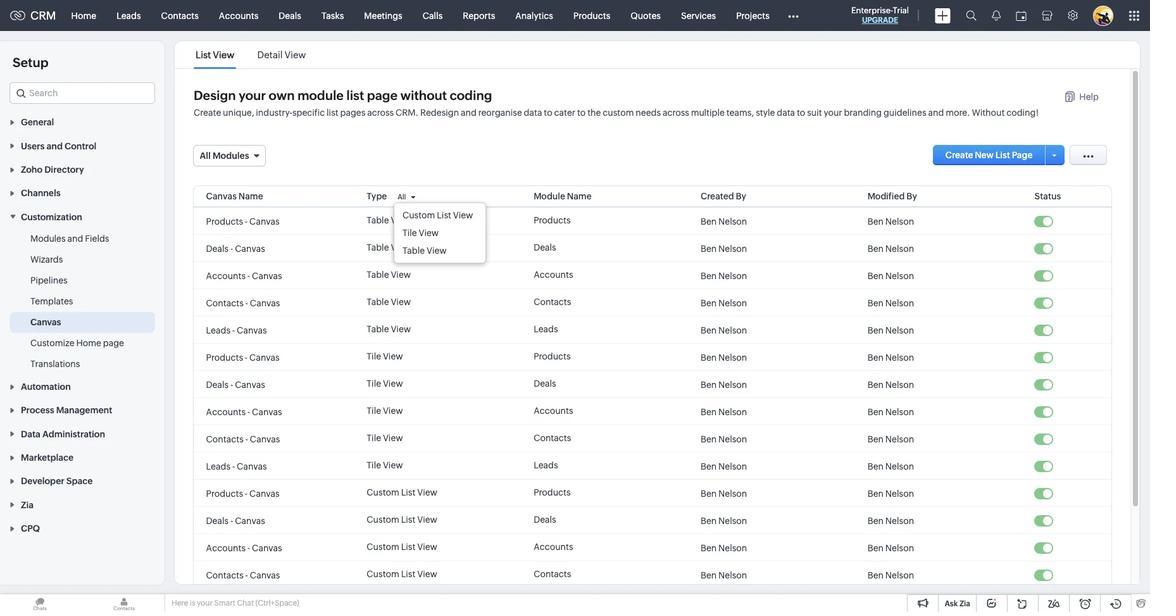 Task type: vqa. For each thing, say whether or not it's contained in the screenshot.
The Deals - Canvas to the top
yes



Task type: describe. For each thing, give the bounding box(es) containing it.
tasks link
[[311, 0, 354, 31]]

detail view
[[257, 49, 306, 60]]

type
[[367, 191, 387, 201]]

by for created by
[[736, 191, 747, 201]]

create for create new list page
[[946, 150, 974, 160]]

detail
[[257, 49, 283, 60]]

coding
[[450, 88, 492, 103]]

the
[[588, 108, 601, 118]]

1 horizontal spatial your
[[239, 88, 266, 103]]

templates link
[[30, 295, 73, 308]]

canvas link
[[30, 316, 61, 328]]

module
[[534, 191, 565, 201]]

style
[[756, 108, 775, 118]]

design your own module list page without coding
[[194, 88, 492, 103]]

1 vertical spatial your
[[824, 108, 842, 118]]

tile for custom list view
[[403, 228, 417, 238]]

is
[[190, 599, 195, 608]]

analytics
[[516, 10, 553, 21]]

created
[[701, 191, 734, 201]]

list for specific
[[327, 108, 339, 118]]

cater
[[554, 108, 576, 118]]

new
[[975, 150, 994, 160]]

accounts - canvas for table view
[[206, 271, 282, 281]]

calls
[[423, 10, 443, 21]]

tile view for custom list view
[[403, 228, 439, 238]]

here
[[172, 599, 188, 608]]

modules and fields
[[30, 233, 109, 244]]

projects link
[[726, 0, 780, 31]]

contacts image
[[84, 595, 164, 612]]

design
[[194, 88, 236, 103]]

chat
[[237, 599, 254, 608]]

tile view for leads - canvas
[[367, 460, 403, 470]]

deals link
[[269, 0, 311, 31]]

module name
[[534, 191, 592, 201]]

modified
[[868, 191, 905, 201]]

customize home page link
[[30, 337, 124, 349]]

smart
[[214, 599, 236, 608]]

calls link
[[413, 0, 453, 31]]

deals - canvas for custom list view
[[206, 516, 265, 526]]

0 vertical spatial page
[[367, 88, 398, 103]]

templates
[[30, 296, 73, 306]]

products - canvas for custom list view
[[206, 488, 280, 499]]

tile for contacts - canvas
[[367, 433, 381, 443]]

list inside button
[[996, 150, 1010, 160]]

custom for deals - canvas
[[367, 515, 399, 525]]

signals image
[[992, 10, 1001, 21]]

enterprise-
[[852, 6, 893, 15]]

chats image
[[0, 595, 80, 612]]

create new list page
[[946, 150, 1033, 160]]

canvas inside customization region
[[30, 317, 61, 327]]

customization region
[[0, 228, 165, 375]]

analytics link
[[505, 0, 563, 31]]

custom for accounts - canvas
[[367, 542, 399, 552]]

products - canvas for table view
[[206, 216, 280, 226]]

by for modified by
[[907, 191, 917, 201]]

tile view for contacts - canvas
[[367, 433, 403, 443]]

quotes
[[631, 10, 661, 21]]

table view for accounts - canvas
[[367, 270, 411, 280]]

accounts - canvas for custom list view
[[206, 543, 282, 553]]

table for accounts - canvas
[[367, 270, 389, 280]]

trial
[[893, 6, 909, 15]]

contacts - canvas for tile view
[[206, 434, 280, 444]]

custom
[[603, 108, 634, 118]]

wizards
[[30, 254, 63, 264]]

reports link
[[453, 0, 505, 31]]

products inside products link
[[574, 10, 611, 21]]

custom list view for products - canvas
[[367, 488, 437, 498]]

translations link
[[30, 358, 80, 370]]

leads link
[[106, 0, 151, 31]]

contacts link
[[151, 0, 209, 31]]

meetings
[[364, 10, 403, 21]]

modules and fields link
[[30, 232, 109, 245]]

created by
[[701, 191, 747, 201]]

without
[[400, 88, 447, 103]]

tile view for accounts - canvas
[[367, 406, 403, 416]]

unique,
[[223, 108, 254, 118]]

2 across from the left
[[663, 108, 689, 118]]

table for deals - canvas
[[367, 242, 389, 253]]

without
[[972, 108, 1005, 118]]

canvas name
[[206, 191, 263, 201]]

home link
[[61, 0, 106, 31]]

customization
[[21, 212, 82, 222]]

3 to from the left
[[797, 108, 806, 118]]

setup
[[13, 55, 48, 70]]

customization button
[[0, 205, 165, 228]]

table view for leads - canvas
[[367, 324, 411, 334]]

custom list view for deals - canvas
[[367, 515, 437, 525]]

fields
[[85, 233, 109, 244]]

list containing list view
[[184, 41, 318, 68]]

1 to from the left
[[544, 108, 553, 118]]

table for contacts - canvas
[[367, 297, 389, 307]]

pipelines link
[[30, 274, 68, 287]]

crm link
[[10, 9, 56, 22]]

ask zia
[[945, 600, 971, 608]]

modules
[[30, 233, 66, 244]]

page inside customization region
[[103, 338, 124, 348]]

teams,
[[727, 108, 754, 118]]

list view
[[196, 49, 234, 60]]

accounts link
[[209, 0, 269, 31]]

suit
[[807, 108, 822, 118]]

pipelines
[[30, 275, 68, 285]]

redesign
[[420, 108, 459, 118]]

pages
[[340, 108, 366, 118]]

specific
[[292, 108, 325, 118]]

translations
[[30, 359, 80, 369]]

all
[[398, 193, 406, 201]]

reports
[[463, 10, 495, 21]]

profile image
[[1093, 5, 1114, 26]]

needs
[[636, 108, 661, 118]]

accounts inside accounts link
[[219, 10, 259, 21]]

profile element
[[1086, 0, 1121, 31]]



Task type: locate. For each thing, give the bounding box(es) containing it.
multiple
[[691, 108, 725, 118]]

0 vertical spatial products - canvas
[[206, 216, 280, 226]]

list down design your own module list page without coding
[[327, 108, 339, 118]]

1 horizontal spatial page
[[367, 88, 398, 103]]

and inside customization region
[[67, 233, 83, 244]]

page right 'customize'
[[103, 338, 124, 348]]

create new list page button
[[933, 145, 1046, 165]]

tile for leads - canvas
[[367, 460, 381, 470]]

page up crm. at the left top
[[367, 88, 398, 103]]

list
[[184, 41, 318, 68]]

0 vertical spatial deals - canvas
[[206, 243, 265, 254]]

2 vertical spatial deals - canvas
[[206, 516, 265, 526]]

name
[[239, 191, 263, 201], [567, 191, 592, 201]]

0 horizontal spatial to
[[544, 108, 553, 118]]

create down design
[[194, 108, 221, 118]]

reorganise
[[478, 108, 522, 118]]

create
[[194, 108, 221, 118], [946, 150, 974, 160]]

create left new
[[946, 150, 974, 160]]

0 horizontal spatial data
[[524, 108, 542, 118]]

data left 'cater'
[[524, 108, 542, 118]]

3 contacts - canvas from the top
[[206, 570, 280, 580]]

deals - canvas for table view
[[206, 243, 265, 254]]

tasks
[[322, 10, 344, 21]]

home right 'customize'
[[76, 338, 101, 348]]

help
[[1080, 92, 1099, 102]]

0 horizontal spatial and
[[67, 233, 83, 244]]

products
[[574, 10, 611, 21], [534, 215, 571, 225], [206, 216, 243, 226], [534, 351, 571, 362], [206, 352, 243, 362], [534, 488, 571, 498], [206, 488, 243, 499]]

list for module
[[347, 88, 364, 103]]

create inside button
[[946, 150, 974, 160]]

ben
[[701, 216, 717, 226], [868, 216, 884, 226], [701, 243, 717, 254], [868, 243, 884, 254], [701, 271, 717, 281], [868, 271, 884, 281], [701, 298, 717, 308], [868, 298, 884, 308], [701, 325, 717, 335], [868, 325, 884, 335], [701, 352, 717, 362], [868, 352, 884, 362], [701, 380, 717, 390], [868, 380, 884, 390], [701, 407, 717, 417], [868, 407, 884, 417], [701, 434, 717, 444], [868, 434, 884, 444], [701, 461, 717, 471], [868, 461, 884, 471], [701, 488, 717, 499], [868, 488, 884, 499], [701, 516, 717, 526], [868, 516, 884, 526], [701, 543, 717, 553], [868, 543, 884, 553], [701, 570, 717, 580], [868, 570, 884, 580]]

1 horizontal spatial and
[[461, 108, 477, 118]]

contacts - canvas for table view
[[206, 298, 280, 308]]

1 data from the left
[[524, 108, 542, 118]]

across
[[367, 108, 394, 118], [663, 108, 689, 118]]

1 across from the left
[[367, 108, 394, 118]]

1 vertical spatial page
[[103, 338, 124, 348]]

products link
[[563, 0, 621, 31]]

2 vertical spatial contacts - canvas
[[206, 570, 280, 580]]

0 horizontal spatial create
[[194, 108, 221, 118]]

page
[[367, 88, 398, 103], [103, 338, 124, 348]]

meetings link
[[354, 0, 413, 31]]

guidelines
[[884, 108, 927, 118]]

industry-
[[256, 108, 292, 118]]

and left the more.
[[928, 108, 944, 118]]

0 horizontal spatial page
[[103, 338, 124, 348]]

2 by from the left
[[907, 191, 917, 201]]

leads - canvas for tile view
[[206, 461, 267, 471]]

list
[[196, 49, 211, 60], [996, 150, 1010, 160], [437, 210, 451, 221], [401, 488, 416, 498], [401, 515, 416, 525], [401, 542, 416, 552], [401, 569, 416, 579]]

0 vertical spatial your
[[239, 88, 266, 103]]

1 vertical spatial contacts - canvas
[[206, 434, 280, 444]]

across right needs
[[663, 108, 689, 118]]

create for create unique, industry-specific list pages across crm. redesign and reorganise data to cater to the custom needs across multiple teams, style data to suit your branding guidelines and more. without coding!
[[194, 108, 221, 118]]

1 contacts - canvas from the top
[[206, 298, 280, 308]]

here is your smart chat (ctrl+space)
[[172, 599, 299, 608]]

list up pages
[[347, 88, 364, 103]]

2 leads - canvas from the top
[[206, 461, 267, 471]]

2 horizontal spatial and
[[928, 108, 944, 118]]

ben nelson
[[701, 216, 747, 226], [868, 216, 914, 226], [701, 243, 747, 254], [868, 243, 914, 254], [701, 271, 747, 281], [868, 271, 914, 281], [701, 298, 747, 308], [868, 298, 914, 308], [701, 325, 747, 335], [868, 325, 914, 335], [701, 352, 747, 362], [868, 352, 914, 362], [701, 380, 747, 390], [868, 380, 914, 390], [701, 407, 747, 417], [868, 407, 914, 417], [701, 434, 747, 444], [868, 434, 914, 444], [701, 461, 747, 471], [868, 461, 914, 471], [701, 488, 747, 499], [868, 488, 914, 499], [701, 516, 747, 526], [868, 516, 914, 526], [701, 543, 747, 553], [868, 543, 914, 553], [701, 570, 747, 580], [868, 570, 914, 580]]

2 horizontal spatial to
[[797, 108, 806, 118]]

list view link
[[194, 49, 236, 60]]

1 deals - canvas from the top
[[206, 243, 265, 254]]

name for module name
[[567, 191, 592, 201]]

contacts - canvas
[[206, 298, 280, 308], [206, 434, 280, 444], [206, 570, 280, 580]]

to
[[544, 108, 553, 118], [577, 108, 586, 118], [797, 108, 806, 118]]

0 horizontal spatial across
[[367, 108, 394, 118]]

coding!
[[1007, 108, 1039, 118]]

2 vertical spatial products - canvas
[[206, 488, 280, 499]]

contacts
[[161, 10, 199, 21], [534, 297, 571, 307], [206, 298, 244, 308], [534, 433, 571, 443], [206, 434, 244, 444], [534, 569, 571, 579], [206, 570, 244, 580]]

1 accounts - canvas from the top
[[206, 271, 282, 281]]

upgrade
[[862, 16, 899, 25]]

1 horizontal spatial by
[[907, 191, 917, 201]]

3 accounts - canvas from the top
[[206, 543, 282, 553]]

deals
[[279, 10, 301, 21], [534, 242, 556, 253], [206, 243, 229, 254], [534, 379, 556, 389], [206, 380, 229, 390], [534, 515, 556, 525], [206, 516, 229, 526]]

2 horizontal spatial your
[[824, 108, 842, 118]]

enterprise-trial upgrade
[[852, 6, 909, 25]]

0 horizontal spatial by
[[736, 191, 747, 201]]

module
[[298, 88, 344, 103]]

-
[[245, 216, 248, 226], [230, 243, 233, 254], [247, 271, 250, 281], [245, 298, 248, 308], [232, 325, 235, 335], [245, 352, 248, 362], [230, 380, 233, 390], [247, 407, 250, 417], [245, 434, 248, 444], [232, 461, 235, 471], [245, 488, 248, 499], [230, 516, 233, 526], [247, 543, 250, 553], [245, 570, 248, 580]]

to left the
[[577, 108, 586, 118]]

1 vertical spatial accounts - canvas
[[206, 407, 282, 417]]

custom list view for accounts - canvas
[[367, 542, 437, 552]]

2 to from the left
[[577, 108, 586, 118]]

your right suit
[[824, 108, 842, 118]]

deals - canvas
[[206, 243, 265, 254], [206, 380, 265, 390], [206, 516, 265, 526]]

tile view
[[403, 228, 439, 238], [367, 351, 403, 362], [367, 379, 403, 389], [367, 406, 403, 416], [367, 433, 403, 443], [367, 460, 403, 470]]

home inside customization region
[[76, 338, 101, 348]]

services
[[681, 10, 716, 21]]

1 leads - canvas from the top
[[206, 325, 267, 335]]

to left 'cater'
[[544, 108, 553, 118]]

leads
[[117, 10, 141, 21], [534, 324, 558, 334], [206, 325, 230, 335], [534, 460, 558, 470], [206, 461, 230, 471]]

wizards link
[[30, 253, 63, 266]]

crm.
[[396, 108, 419, 118]]

your up unique,
[[239, 88, 266, 103]]

table for leads - canvas
[[367, 324, 389, 334]]

and
[[461, 108, 477, 118], [928, 108, 944, 118], [67, 233, 83, 244]]

table view
[[367, 215, 411, 225], [367, 242, 411, 253], [403, 246, 447, 256], [367, 270, 411, 280], [367, 297, 411, 307], [367, 324, 411, 334]]

2 data from the left
[[777, 108, 795, 118]]

products - canvas for tile view
[[206, 352, 280, 362]]

modified by
[[868, 191, 917, 201]]

tile for products - canvas
[[367, 351, 381, 362]]

list
[[347, 88, 364, 103], [327, 108, 339, 118]]

own
[[269, 88, 295, 103]]

1 horizontal spatial list
[[347, 88, 364, 103]]

zia
[[960, 600, 971, 608]]

your right 'is'
[[197, 599, 213, 608]]

create unique, industry-specific list pages across crm. redesign and reorganise data to cater to the custom needs across multiple teams, style data to suit your branding guidelines and more. without coding!
[[194, 108, 1039, 118]]

list inside list
[[196, 49, 211, 60]]

leads - canvas for table view
[[206, 325, 267, 335]]

3 deals - canvas from the top
[[206, 516, 265, 526]]

home
[[71, 10, 96, 21], [76, 338, 101, 348]]

services link
[[671, 0, 726, 31]]

detail view link
[[255, 49, 308, 60]]

table view for products - canvas
[[367, 215, 411, 225]]

0 vertical spatial list
[[347, 88, 364, 103]]

1 products - canvas from the top
[[206, 216, 280, 226]]

tile view for products - canvas
[[367, 351, 403, 362]]

status
[[1035, 191, 1061, 201]]

0 horizontal spatial your
[[197, 599, 213, 608]]

1 horizontal spatial create
[[946, 150, 974, 160]]

1 horizontal spatial across
[[663, 108, 689, 118]]

table view for contacts - canvas
[[367, 297, 411, 307]]

1 horizontal spatial data
[[777, 108, 795, 118]]

data
[[524, 108, 542, 118], [777, 108, 795, 118]]

1 vertical spatial products - canvas
[[206, 352, 280, 362]]

table
[[367, 215, 389, 225], [367, 242, 389, 253], [403, 246, 425, 256], [367, 270, 389, 280], [367, 297, 389, 307], [367, 324, 389, 334]]

0 vertical spatial home
[[71, 10, 96, 21]]

ask
[[945, 600, 958, 608]]

accounts
[[219, 10, 259, 21], [534, 270, 573, 280], [206, 271, 246, 281], [534, 406, 573, 416], [206, 407, 246, 417], [534, 542, 573, 552], [206, 543, 246, 553]]

table for products - canvas
[[367, 215, 389, 225]]

0 horizontal spatial name
[[239, 191, 263, 201]]

2 accounts - canvas from the top
[[206, 407, 282, 417]]

1 name from the left
[[239, 191, 263, 201]]

signals element
[[985, 0, 1009, 31]]

3 products - canvas from the top
[[206, 488, 280, 499]]

name for canvas name
[[239, 191, 263, 201]]

by right created
[[736, 191, 747, 201]]

2 vertical spatial accounts - canvas
[[206, 543, 282, 553]]

0 horizontal spatial list
[[327, 108, 339, 118]]

1 vertical spatial home
[[76, 338, 101, 348]]

page
[[1012, 150, 1033, 160]]

1 by from the left
[[736, 191, 747, 201]]

quotes link
[[621, 0, 671, 31]]

1 vertical spatial list
[[327, 108, 339, 118]]

2 deals - canvas from the top
[[206, 380, 265, 390]]

1 vertical spatial deals - canvas
[[206, 380, 265, 390]]

and left fields
[[67, 233, 83, 244]]

tile for accounts - canvas
[[367, 406, 381, 416]]

custom list view
[[403, 210, 473, 221], [367, 488, 437, 498], [367, 515, 437, 525], [367, 542, 437, 552], [367, 569, 437, 579]]

home right crm
[[71, 10, 96, 21]]

1 horizontal spatial to
[[577, 108, 586, 118]]

2 name from the left
[[567, 191, 592, 201]]

1 vertical spatial create
[[946, 150, 974, 160]]

2 vertical spatial your
[[197, 599, 213, 608]]

crm
[[30, 9, 56, 22]]

calendar image
[[1016, 10, 1027, 21]]

more.
[[946, 108, 970, 118]]

canvas
[[206, 191, 237, 201], [249, 216, 280, 226], [235, 243, 265, 254], [252, 271, 282, 281], [250, 298, 280, 308], [30, 317, 61, 327], [237, 325, 267, 335], [249, 352, 280, 362], [235, 380, 265, 390], [252, 407, 282, 417], [250, 434, 280, 444], [237, 461, 267, 471], [249, 488, 280, 499], [235, 516, 265, 526], [252, 543, 282, 553], [250, 570, 280, 580]]

by
[[736, 191, 747, 201], [907, 191, 917, 201]]

2 contacts - canvas from the top
[[206, 434, 280, 444]]

to left suit
[[797, 108, 806, 118]]

table view for deals - canvas
[[367, 242, 411, 253]]

customize home page
[[30, 338, 124, 348]]

view
[[213, 49, 234, 60], [285, 49, 306, 60], [453, 210, 473, 221], [391, 215, 411, 225], [419, 228, 439, 238], [391, 242, 411, 253], [427, 246, 447, 256], [391, 270, 411, 280], [391, 297, 411, 307], [391, 324, 411, 334], [383, 351, 403, 362], [383, 379, 403, 389], [383, 406, 403, 416], [383, 433, 403, 443], [383, 460, 403, 470], [417, 488, 437, 498], [417, 515, 437, 525], [417, 542, 437, 552], [417, 569, 437, 579]]

customize
[[30, 338, 74, 348]]

accounts - canvas
[[206, 271, 282, 281], [206, 407, 282, 417], [206, 543, 282, 553]]

1 horizontal spatial name
[[567, 191, 592, 201]]

custom for products - canvas
[[367, 488, 399, 498]]

accounts - canvas for tile view
[[206, 407, 282, 417]]

nelson
[[719, 216, 747, 226], [886, 216, 914, 226], [719, 243, 747, 254], [886, 243, 914, 254], [719, 271, 747, 281], [886, 271, 914, 281], [719, 298, 747, 308], [886, 298, 914, 308], [719, 325, 747, 335], [886, 325, 914, 335], [719, 352, 747, 362], [886, 352, 914, 362], [719, 380, 747, 390], [886, 380, 914, 390], [719, 407, 747, 417], [886, 407, 914, 417], [719, 434, 747, 444], [886, 434, 914, 444], [719, 461, 747, 471], [886, 461, 914, 471], [719, 488, 747, 499], [886, 488, 914, 499], [719, 516, 747, 526], [886, 516, 914, 526], [719, 543, 747, 553], [886, 543, 914, 553], [719, 570, 747, 580], [886, 570, 914, 580]]

by right modified
[[907, 191, 917, 201]]

1 vertical spatial leads - canvas
[[206, 461, 267, 471]]

(ctrl+space)
[[255, 599, 299, 608]]

2 products - canvas from the top
[[206, 352, 280, 362]]

projects
[[736, 10, 770, 21]]

0 vertical spatial create
[[194, 108, 221, 118]]

branding
[[844, 108, 882, 118]]

0 vertical spatial accounts - canvas
[[206, 271, 282, 281]]

across left crm. at the left top
[[367, 108, 394, 118]]

0 vertical spatial leads - canvas
[[206, 325, 267, 335]]

data right 'style'
[[777, 108, 795, 118]]

0 vertical spatial contacts - canvas
[[206, 298, 280, 308]]

and down coding
[[461, 108, 477, 118]]



